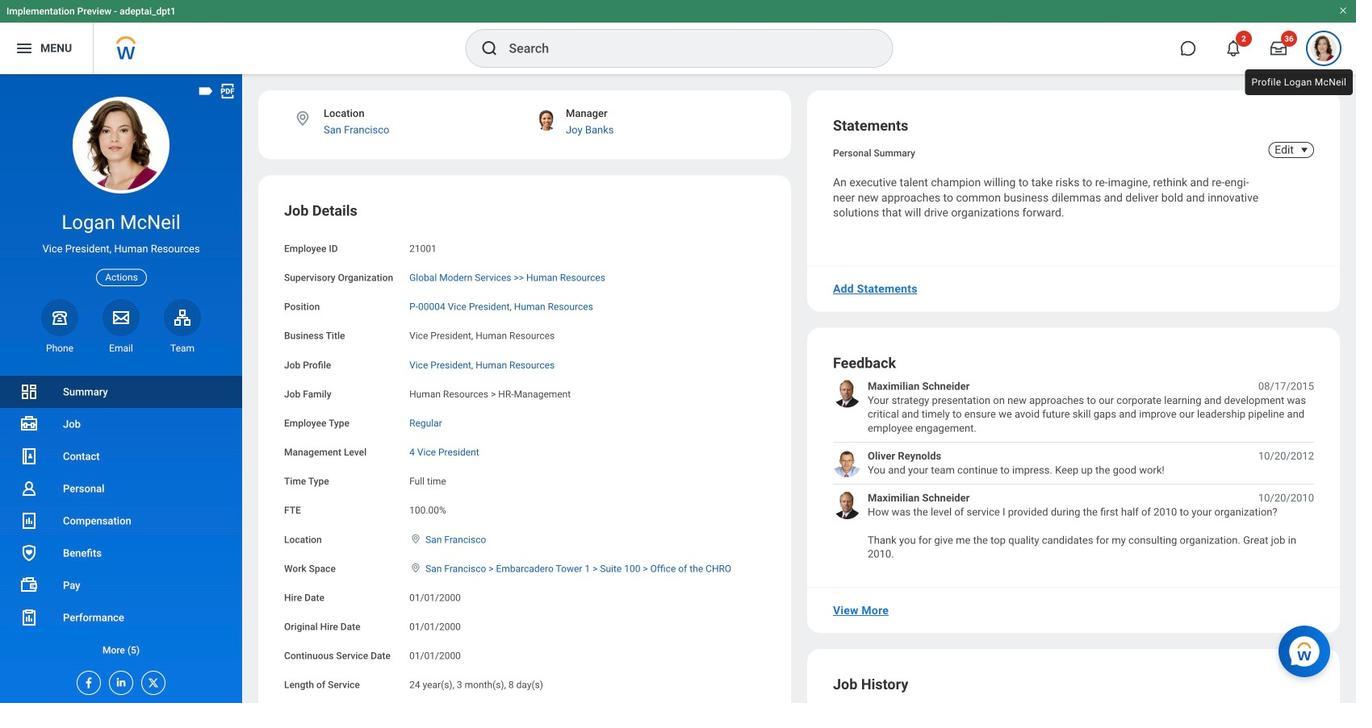 Task type: locate. For each thing, give the bounding box(es) containing it.
team logan mcneil element
[[164, 342, 201, 355]]

group
[[284, 201, 765, 704]]

0 horizontal spatial location image
[[294, 110, 312, 128]]

justify image
[[15, 39, 34, 58]]

pay image
[[19, 576, 39, 596]]

banner
[[0, 0, 1356, 74]]

0 vertical spatial employee's photo (maximilian schneider) image
[[833, 380, 861, 408]]

Search Workday  search field
[[509, 31, 859, 66]]

employee's photo (oliver reynolds) image
[[833, 450, 861, 478]]

email logan mcneil element
[[103, 342, 140, 355]]

employee's photo (maximilian schneider) image
[[833, 380, 861, 408], [833, 492, 861, 520]]

1 vertical spatial employee's photo (maximilian schneider) image
[[833, 492, 861, 520]]

benefits image
[[19, 544, 39, 563]]

list
[[0, 376, 242, 667], [833, 380, 1314, 562]]

facebook image
[[77, 672, 95, 690]]

caret down image
[[1295, 144, 1314, 157]]

linkedin image
[[110, 672, 128, 689]]

contact image
[[19, 447, 39, 467]]

tooltip
[[1242, 66, 1356, 98]]

1 vertical spatial location image
[[409, 534, 422, 545]]

navigation pane region
[[0, 74, 242, 704]]

location image
[[294, 110, 312, 128], [409, 534, 422, 545]]

0 vertical spatial location image
[[294, 110, 312, 128]]

x image
[[142, 672, 160, 690]]

performance image
[[19, 609, 39, 628]]

employee's photo (maximilian schneider) image down employee's photo (oliver reynolds)
[[833, 492, 861, 520]]

search image
[[480, 39, 499, 58]]

compensation image
[[19, 512, 39, 531]]

personal image
[[19, 479, 39, 499]]

view printable version (pdf) image
[[219, 82, 237, 100]]

employee's photo (maximilian schneider) image up employee's photo (oliver reynolds)
[[833, 380, 861, 408]]

0 horizontal spatial list
[[0, 376, 242, 667]]

full time element
[[409, 473, 446, 488]]

1 horizontal spatial location image
[[409, 534, 422, 545]]



Task type: vqa. For each thing, say whether or not it's contained in the screenshot.
the Customer Services
no



Task type: describe. For each thing, give the bounding box(es) containing it.
personal summary element
[[833, 144, 915, 159]]

mail image
[[111, 308, 131, 328]]

notifications large image
[[1225, 40, 1241, 57]]

close environment banner image
[[1338, 6, 1348, 15]]

1 horizontal spatial list
[[833, 380, 1314, 562]]

view team image
[[173, 308, 192, 328]]

phone logan mcneil element
[[41, 342, 78, 355]]

1 employee's photo (maximilian schneider) image from the top
[[833, 380, 861, 408]]

location image
[[409, 563, 422, 574]]

phone image
[[48, 308, 71, 328]]

profile logan mcneil image
[[1311, 36, 1337, 65]]

inbox large image
[[1271, 40, 1287, 57]]

tag image
[[197, 82, 215, 100]]

2 employee's photo (maximilian schneider) image from the top
[[833, 492, 861, 520]]

summary image
[[19, 383, 39, 402]]

job image
[[19, 415, 39, 434]]



